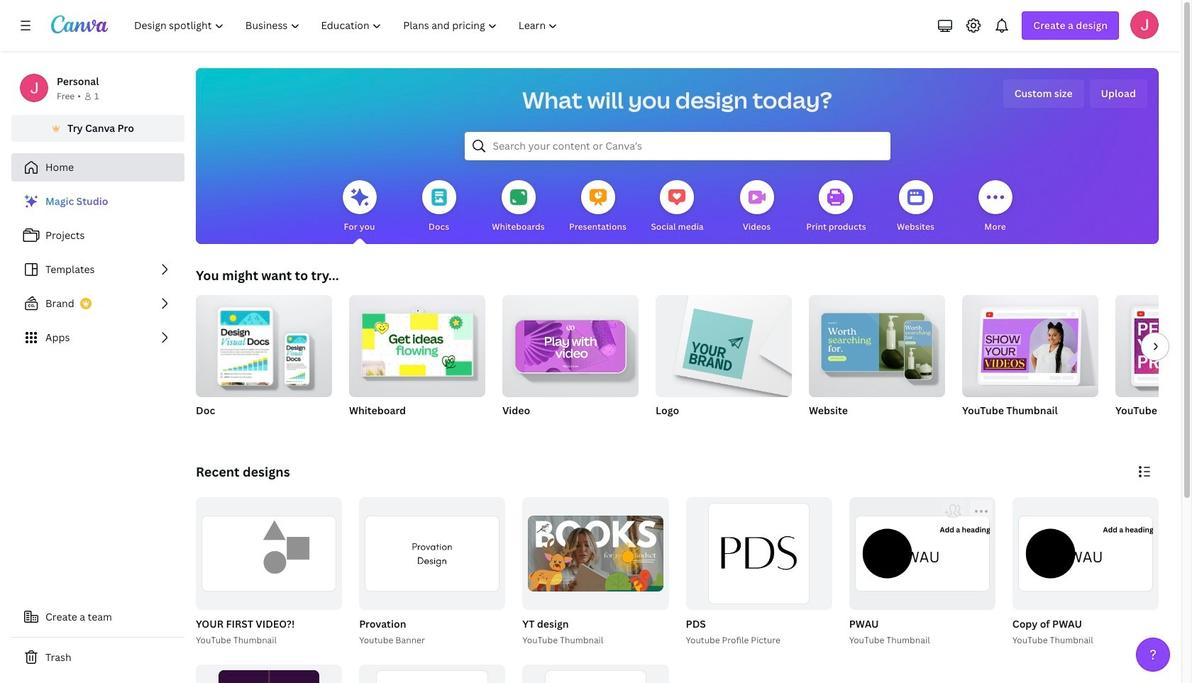 Task type: describe. For each thing, give the bounding box(es) containing it.
james peterson image
[[1131, 11, 1159, 39]]

Search search field
[[493, 133, 862, 160]]



Task type: vqa. For each thing, say whether or not it's contained in the screenshot.
James Peterson icon
yes



Task type: locate. For each thing, give the bounding box(es) containing it.
top level navigation element
[[125, 11, 570, 40]]

group
[[196, 290, 332, 436], [196, 290, 332, 398], [349, 290, 486, 436], [349, 290, 486, 398], [809, 290, 946, 436], [809, 290, 946, 398], [963, 290, 1099, 436], [963, 290, 1099, 398], [503, 295, 639, 436], [503, 295, 639, 398], [656, 295, 792, 436], [1116, 295, 1193, 436], [1116, 295, 1193, 398], [193, 498, 342, 648], [196, 498, 342, 610], [356, 498, 506, 648], [359, 498, 506, 610], [520, 498, 669, 648], [683, 498, 832, 648], [847, 498, 996, 648], [850, 498, 996, 610], [1010, 498, 1159, 648], [1013, 498, 1159, 610], [196, 665, 342, 684], [359, 665, 506, 684], [523, 665, 669, 684]]

None search field
[[465, 132, 891, 160]]

list
[[11, 187, 185, 352]]



